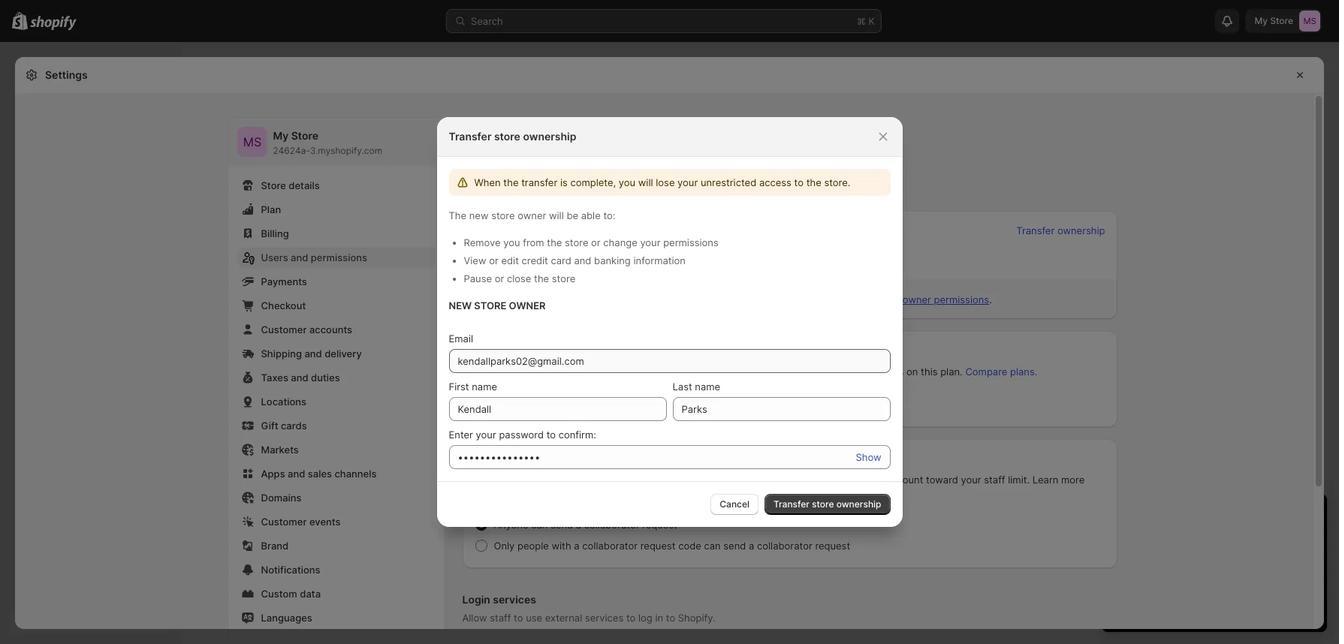 Task type: vqa. For each thing, say whether or not it's contained in the screenshot.
the 'NEW'
yes



Task type: describe. For each thing, give the bounding box(es) containing it.
use
[[526, 612, 543, 625]]

of
[[513, 345, 522, 357]]

ends
[[1161, 535, 1184, 547]]

customer for customer events
[[261, 516, 307, 528]]

edit inside settings dialog
[[664, 366, 682, 378]]

apps and sales channels link
[[237, 464, 436, 485]]

allow
[[463, 612, 487, 625]]

2 vertical spatial owner
[[903, 294, 932, 306]]

people
[[518, 540, 549, 552]]

1 horizontal spatial users and permissions
[[463, 126, 631, 144]]

admin.
[[812, 474, 843, 486]]

in inside login services allow staff to use external services to log in to shopify.
[[656, 612, 664, 625]]

your left the first
[[1214, 574, 1235, 586]]

store inside settings dialog
[[877, 294, 900, 306]]

that
[[649, 294, 668, 306]]

payments link
[[237, 271, 436, 292]]

2
[[829, 366, 834, 378]]

and inside taxes and duties link
[[291, 372, 309, 384]]

login services allow staff to use external services to log in to shopify.
[[463, 594, 716, 625]]

brand
[[261, 540, 289, 552]]

trial inside select a plan to extend your shopify trial for just $1/month for your first 3 months.
[[1287, 559, 1305, 571]]

shipping
[[261, 348, 302, 360]]

Last name text field
[[673, 398, 891, 422]]

staff
[[475, 345, 498, 357]]

a down cancel button
[[749, 540, 755, 552]]

store. inside alert
[[825, 177, 851, 189]]

customer events link
[[237, 512, 436, 533]]

unrestricted
[[701, 177, 757, 189]]

$1/month
[[1152, 574, 1196, 586]]

your up the first
[[1226, 559, 1247, 571]]

compare plans. link
[[966, 366, 1038, 378]]

0 vertical spatial ownership
[[523, 130, 577, 143]]

store for store owners have some permissions that can't be assigned to staff. learn more about store owner permissions .
[[475, 294, 499, 306]]

store inside my store 24624a-3.myshopify.com
[[291, 129, 319, 142]]

to left confirm:
[[547, 429, 556, 441]]

more inside the these give designers, developers, and marketers access to your shopify admin. they don't count toward your staff limit. learn more about
[[1062, 474, 1085, 486]]

1 members from the left
[[599, 366, 642, 378]]

staff inside the these give designers, developers, and marketers access to your shopify admin. they don't count toward your staff limit. learn more about
[[985, 474, 1006, 486]]

tuesday,
[[576, 261, 617, 273]]

2023
[[678, 261, 702, 273]]

your right toward
[[962, 474, 982, 486]]

owners
[[502, 294, 536, 306]]

login
[[463, 594, 491, 606]]

can left access.
[[645, 366, 661, 378]]

24,
[[661, 261, 675, 273]]

1 vertical spatial services
[[585, 612, 624, 625]]

james peterson link
[[508, 246, 582, 258]]

0 vertical spatial services
[[493, 594, 537, 606]]

collaborator down the these give designers, developers, and marketers access to your shopify admin. they don't count toward your staff limit. learn more about
[[758, 540, 813, 552]]

request for with
[[641, 540, 676, 552]]

access.
[[705, 366, 740, 378]]

permissions up plan.
[[935, 294, 990, 306]]

trial for ends
[[1141, 535, 1158, 547]]

avatar with initials j p image
[[475, 249, 496, 270]]

11:00
[[705, 261, 729, 273]]

plan
[[1157, 559, 1177, 571]]

transfer ownership button
[[1017, 225, 1106, 237]]

billing
[[261, 228, 289, 240]]

and inside the these give designers, developers, and marketers access to your shopify admin. they don't count toward your staff limit. learn more about
[[635, 474, 652, 486]]

domains link
[[237, 488, 436, 509]]

code
[[679, 540, 702, 552]]

permissions
[[463, 164, 525, 177]]

just inside your trial just started dropdown button
[[1185, 508, 1210, 526]]

enter
[[449, 429, 473, 441]]

your inside the remove you from the store or change your permissions view or edit credit card and banking information pause or close the store
[[641, 237, 661, 249]]

anyone can send a collaborator request
[[494, 519, 678, 531]]

notifications link
[[237, 560, 436, 581]]

2 members from the left
[[861, 366, 904, 378]]

0 vertical spatial transfer
[[449, 130, 492, 143]]

have
[[539, 294, 561, 306]]

0 vertical spatial about
[[847, 294, 874, 306]]

what inside the permissions manage what users can see or do in your store.
[[502, 183, 525, 195]]

complete,
[[571, 177, 616, 189]]

last inside transfer store ownership dialog
[[673, 381, 693, 393]]

password
[[499, 429, 544, 441]]

confirm:
[[559, 429, 597, 441]]

can right you
[[762, 366, 779, 378]]

apps and sales channels
[[261, 468, 377, 480]]

customer accounts
[[261, 324, 353, 336]]

or up tuesday,
[[592, 237, 601, 249]]

able
[[581, 210, 601, 222]]

3
[[1258, 574, 1265, 586]]

to left staff.
[[754, 294, 764, 306]]

1 vertical spatial owner
[[502, 225, 532, 237]]

only people with a collaborator request code can send a collaborator request
[[494, 540, 851, 552]]

k
[[869, 15, 876, 27]]

add staff
[[484, 399, 523, 410]]

cards
[[281, 420, 307, 432]]

you inside when the transfer is complete, you will lose your unrestricted access to the store. alert
[[619, 177, 636, 189]]

your for your trial ends on
[[1118, 535, 1138, 547]]

shopify.
[[678, 612, 716, 625]]

these
[[475, 474, 503, 486]]

collaborator for send
[[584, 519, 640, 531]]

was
[[555, 261, 574, 273]]

users and permissions link
[[237, 247, 436, 268]]

enter your password to confirm:
[[449, 429, 597, 441]]

assigned
[[710, 294, 752, 306]]

0 horizontal spatial more
[[821, 294, 845, 306]]

show button
[[856, 452, 882, 464]]

new
[[449, 300, 472, 312]]

these give designers, developers, and marketers access to your shopify admin. they don't count toward your staff limit. learn more about
[[475, 474, 1085, 501]]

when the transfer is complete, you will lose your unrestricted access to the store. alert
[[449, 169, 891, 196]]

store owner
[[475, 225, 532, 237]]

Enter your password to confirm: password field
[[449, 446, 853, 470]]

a down developers,
[[576, 519, 582, 531]]

new store owner
[[449, 300, 546, 312]]

users and permissions inside users and permissions link
[[261, 252, 367, 264]]

and inside apps and sales channels "link"
[[288, 468, 305, 480]]

to left "2"
[[816, 366, 826, 378]]

1 for from the left
[[1118, 574, 1130, 586]]

add
[[484, 399, 501, 410]]

permissions manage what users can see or do in your store.
[[463, 164, 682, 195]]

designers,
[[528, 474, 576, 486]]

to left log
[[627, 612, 636, 625]]

markets
[[261, 444, 299, 456]]

or inside the permissions manage what users can see or do in your store.
[[595, 183, 604, 195]]

0 horizontal spatial send
[[551, 519, 573, 531]]

staff inside login services allow staff to use external services to log in to shopify.
[[490, 612, 511, 625]]

transfer inside settings dialog
[[1017, 225, 1055, 237]]

on inside settings dialog
[[907, 366, 919, 378]]

notifications
[[261, 564, 321, 576]]

data
[[300, 588, 321, 600]]

new
[[470, 210, 489, 222]]

owner
[[509, 300, 546, 312]]

first
[[1238, 574, 1256, 586]]

some
[[563, 294, 588, 306]]

with
[[552, 540, 572, 552]]

just inside select a plan to extend your shopify trial for just $1/month for your first 3 months.
[[1133, 574, 1150, 586]]

my
[[273, 129, 289, 142]]

ownership inside settings dialog
[[1058, 225, 1106, 237]]

permissions down 'october'
[[591, 294, 646, 306]]

staff right "2"
[[837, 366, 858, 378]]

manage
[[463, 183, 500, 195]]

settings
[[45, 68, 88, 81]]

close
[[507, 273, 532, 285]]

your inside the permissions manage what users can see or do in your store.
[[632, 183, 653, 195]]

last inside james peterson last login was tuesday, october 24, 2023 11:00 am cdt
[[508, 261, 527, 273]]

store. inside the permissions manage what users can see or do in your store.
[[655, 183, 682, 195]]

my store image
[[237, 127, 267, 157]]

trial for just
[[1154, 508, 1181, 526]]

transfer inside button
[[774, 499, 810, 510]]

transfer store ownership dialog
[[0, 117, 1340, 528]]

and inside the remove you from the store or change your permissions view or edit credit card and banking information pause or close the store
[[574, 255, 592, 267]]

select
[[1118, 559, 1146, 571]]

1 horizontal spatial users
[[463, 126, 506, 144]]

about inside the these give designers, developers, and marketers access to your shopify admin. they don't count toward your staff limit. learn more about
[[475, 489, 501, 501]]

permissions up the permissions manage what users can see or do in your store.
[[540, 126, 631, 144]]

learn inside the these give designers, developers, and marketers access to your shopify admin. they don't count toward your staff limit. learn more about
[[1033, 474, 1059, 486]]

my store 24624a-3.myshopify.com
[[273, 129, 383, 156]]



Task type: locate. For each thing, give the bounding box(es) containing it.
1 vertical spatial last
[[673, 381, 693, 393]]

2 for from the left
[[1199, 574, 1212, 586]]

1 vertical spatial what
[[526, 366, 549, 378]]

0 horizontal spatial in
[[621, 183, 629, 195]]

1 vertical spatial ownership
[[1058, 225, 1106, 237]]

staff.
[[766, 294, 790, 306]]

1 vertical spatial will
[[549, 210, 564, 222]]

delivery
[[325, 348, 362, 360]]

users down the billing
[[261, 252, 288, 264]]

first
[[449, 381, 469, 393]]

1 vertical spatial users and permissions
[[261, 252, 367, 264]]

custom data link
[[237, 584, 436, 605]]

0 horizontal spatial users
[[261, 252, 288, 264]]

for down select
[[1118, 574, 1130, 586]]

a right with
[[574, 540, 580, 552]]

1 vertical spatial about
[[475, 489, 501, 501]]

0 horizontal spatial access
[[704, 474, 737, 486]]

change
[[604, 237, 638, 249]]

transfer store ownership down admin.
[[774, 499, 882, 510]]

staff up first name text box
[[575, 366, 596, 378]]

will down users
[[549, 210, 564, 222]]

edit up close
[[502, 255, 519, 267]]

2 horizontal spatial ownership
[[1058, 225, 1106, 237]]

and down enter your password to confirm: password field
[[635, 474, 652, 486]]

0 horizontal spatial be
[[567, 210, 579, 222]]

be left able on the left of page
[[567, 210, 579, 222]]

transfer
[[522, 177, 558, 189]]

will inside alert
[[639, 177, 654, 189]]

1 horizontal spatial edit
[[664, 366, 682, 378]]

do
[[607, 183, 619, 195]]

can't
[[670, 294, 693, 306]]

on left the this
[[907, 366, 919, 378]]

more right staff.
[[821, 294, 845, 306]]

you inside the remove you from the store or change your permissions view or edit credit card and banking information pause or close the store
[[504, 237, 521, 249]]

staff left limit.
[[985, 474, 1006, 486]]

0 horizontal spatial just
[[1133, 574, 1150, 586]]

1 horizontal spatial will
[[639, 177, 654, 189]]

services up the use
[[493, 594, 537, 606]]

0 vertical spatial trial
[[1154, 508, 1181, 526]]

services
[[493, 594, 537, 606], [585, 612, 624, 625]]

store
[[474, 300, 507, 312]]

0 vertical spatial you
[[619, 177, 636, 189]]

customer for customer accounts
[[261, 324, 307, 336]]

2 your from the top
[[1118, 535, 1138, 547]]

name up add at the bottom left
[[472, 381, 498, 393]]

store for store owner
[[475, 225, 500, 237]]

1 horizontal spatial store.
[[825, 177, 851, 189]]

2 vertical spatial trial
[[1287, 559, 1305, 571]]

and right "apps"
[[288, 468, 305, 480]]

1 horizontal spatial learn
[[1033, 474, 1059, 486]]

0 vertical spatial send
[[551, 519, 573, 531]]

0 horizontal spatial you
[[504, 237, 521, 249]]

0 vertical spatial on
[[907, 366, 919, 378]]

1 vertical spatial just
[[1133, 574, 1150, 586]]

1 vertical spatial users
[[261, 252, 288, 264]]

your right enter
[[476, 429, 497, 441]]

on inside your trial just started element
[[1187, 535, 1198, 547]]

count
[[898, 474, 924, 486]]

give
[[506, 474, 525, 486]]

be right can't
[[696, 294, 707, 306]]

1 horizontal spatial shopify
[[1249, 559, 1285, 571]]

settings dialog
[[15, 57, 1325, 645]]

users up the permissions
[[463, 126, 506, 144]]

members left the this
[[861, 366, 904, 378]]

ownership inside transfer store ownership button
[[837, 499, 882, 510]]

edit inside the remove you from the store or change your permissions view or edit credit card and banking information pause or close the store
[[502, 255, 519, 267]]

2 vertical spatial transfer
[[774, 499, 810, 510]]

collaborator down anyone can send a collaborator request on the bottom of page
[[583, 540, 638, 552]]

1 vertical spatial send
[[724, 540, 747, 552]]

0 vertical spatial be
[[567, 210, 579, 222]]

to left the use
[[514, 612, 523, 625]]

1 horizontal spatial last
[[673, 381, 693, 393]]

1 your from the top
[[1118, 508, 1150, 526]]

just
[[1185, 508, 1210, 526], [1133, 574, 1150, 586]]

2 horizontal spatial transfer
[[1017, 225, 1055, 237]]

0 vertical spatial learn
[[792, 294, 819, 306]]

peterson
[[540, 246, 582, 258]]

0 horizontal spatial edit
[[502, 255, 519, 267]]

0 vertical spatial owner
[[518, 210, 547, 222]]

⌘
[[857, 15, 866, 27]]

ms button
[[237, 127, 267, 157]]

0 vertical spatial users and permissions
[[463, 126, 631, 144]]

owner up the this
[[903, 294, 932, 306]]

be inside transfer store ownership dialog
[[567, 210, 579, 222]]

0 horizontal spatial will
[[549, 210, 564, 222]]

can up people
[[531, 519, 548, 531]]

0 horizontal spatial what
[[502, 183, 525, 195]]

your up first name text box
[[552, 366, 572, 378]]

transfer store ownership inside button
[[774, 499, 882, 510]]

1 horizontal spatial what
[[526, 366, 549, 378]]

users
[[528, 183, 553, 195]]

search
[[471, 15, 503, 27]]

permissions up the '2023'
[[664, 237, 719, 249]]

anyone
[[494, 519, 529, 531]]

1 horizontal spatial transfer
[[774, 499, 810, 510]]

staff right allow
[[490, 612, 511, 625]]

and right taxes
[[291, 372, 309, 384]]

what down 2)
[[526, 366, 549, 378]]

your trial just started
[[1118, 508, 1266, 526]]

last down james
[[508, 261, 527, 273]]

just down select
[[1133, 574, 1150, 586]]

cdt
[[749, 261, 770, 273]]

for down extend
[[1199, 574, 1212, 586]]

0 vertical spatial will
[[639, 177, 654, 189]]

only
[[494, 540, 515, 552]]

shopify image
[[30, 16, 77, 31]]

0 horizontal spatial users and permissions
[[261, 252, 367, 264]]

name for last name
[[695, 381, 721, 393]]

0 horizontal spatial transfer
[[449, 130, 492, 143]]

what right when
[[502, 183, 525, 195]]

or right view in the left top of the page
[[489, 255, 499, 267]]

users and permissions up transfer
[[463, 126, 631, 144]]

can left "see" at the left of page
[[556, 183, 573, 195]]

2)
[[525, 345, 535, 357]]

1 horizontal spatial name
[[695, 381, 721, 393]]

collaborator for with
[[583, 540, 638, 552]]

learn right staff.
[[792, 294, 819, 306]]

store details
[[261, 180, 320, 192]]

a left plan
[[1149, 559, 1155, 571]]

store up 'plan'
[[261, 180, 286, 192]]

to inside the these give designers, developers, and marketers access to your shopify admin. they don't count toward your staff limit. learn more about
[[739, 474, 749, 486]]

1 horizontal spatial in
[[656, 612, 664, 625]]

information
[[634, 255, 686, 267]]

just left started
[[1185, 508, 1210, 526]]

0 horizontal spatial last
[[508, 261, 527, 273]]

1 vertical spatial customer
[[261, 516, 307, 528]]

name down access.
[[695, 381, 721, 393]]

details
[[289, 180, 320, 192]]

in inside the permissions manage what users can see or do in your store.
[[621, 183, 629, 195]]

in right "do" in the left top of the page
[[621, 183, 629, 195]]

custom data
[[261, 588, 321, 600]]

months.
[[1267, 574, 1305, 586]]

owner inside transfer store ownership dialog
[[518, 210, 547, 222]]

shopify inside select a plan to extend your shopify trial for just $1/month for your first 3 months.
[[1249, 559, 1285, 571]]

limit.
[[1009, 474, 1030, 486]]

be inside settings dialog
[[696, 294, 707, 306]]

more right limit.
[[1062, 474, 1085, 486]]

send down cancel button
[[724, 540, 747, 552]]

about left store owner permissions link
[[847, 294, 874, 306]]

0 horizontal spatial on
[[907, 366, 919, 378]]

permissions inside the remove you from the store or change your permissions view or edit credit card and banking information pause or close the store
[[664, 237, 719, 249]]

gift
[[261, 420, 278, 432]]

0 vertical spatial access
[[760, 177, 792, 189]]

1 vertical spatial transfer store ownership
[[774, 499, 882, 510]]

log
[[639, 612, 653, 625]]

1 horizontal spatial on
[[1187, 535, 1198, 547]]

1 vertical spatial on
[[1187, 535, 1198, 547]]

markets link
[[237, 440, 436, 461]]

trial left ends
[[1141, 535, 1158, 547]]

to up cancel
[[739, 474, 749, 486]]

1 horizontal spatial more
[[1062, 474, 1085, 486]]

1 horizontal spatial send
[[724, 540, 747, 552]]

you
[[742, 366, 760, 378]]

0 vertical spatial last
[[508, 261, 527, 273]]

permissions down billing link
[[311, 252, 367, 264]]

1 name from the left
[[472, 381, 498, 393]]

1 horizontal spatial be
[[696, 294, 707, 306]]

shipping and delivery link
[[237, 343, 436, 364]]

in right log
[[656, 612, 664, 625]]

your left lose at the top of page
[[632, 183, 653, 195]]

channels
[[335, 468, 377, 480]]

send up with
[[551, 519, 573, 531]]

customer down domains
[[261, 516, 307, 528]]

brand link
[[237, 536, 436, 557]]

to right log
[[666, 612, 676, 625]]

1 horizontal spatial access
[[760, 177, 792, 189]]

accounts
[[310, 324, 353, 336]]

transfer store ownership button
[[765, 494, 891, 516]]

0 horizontal spatial transfer store ownership
[[449, 130, 577, 143]]

staff right add at the bottom left
[[504, 399, 523, 410]]

october
[[620, 261, 658, 273]]

your for your trial just started
[[1118, 508, 1150, 526]]

permissions
[[540, 126, 631, 144], [664, 237, 719, 249], [311, 252, 367, 264], [591, 294, 646, 306], [935, 294, 990, 306]]

trial up ends
[[1154, 508, 1181, 526]]

your inside alert
[[678, 177, 698, 189]]

0 horizontal spatial store.
[[655, 183, 682, 195]]

users
[[463, 126, 506, 144], [261, 252, 288, 264]]

access
[[760, 177, 792, 189], [704, 474, 737, 486]]

trial up months. at the right
[[1287, 559, 1305, 571]]

customize
[[475, 366, 523, 378]]

languages link
[[237, 608, 436, 629]]

your inside dropdown button
[[1118, 508, 1150, 526]]

store.
[[825, 177, 851, 189], [655, 183, 682, 195]]

collaborator
[[584, 519, 640, 531], [583, 540, 638, 552], [758, 540, 813, 552]]

0 horizontal spatial ownership
[[523, 130, 577, 143]]

james peterson last login was tuesday, october 24, 2023 11:00 am cdt
[[508, 246, 770, 273]]

0 vertical spatial transfer store ownership
[[449, 130, 577, 143]]

your up information
[[641, 237, 661, 249]]

view
[[464, 255, 487, 267]]

request left code
[[641, 540, 676, 552]]

1 horizontal spatial ownership
[[837, 499, 882, 510]]

1 vertical spatial transfer
[[1017, 225, 1055, 237]]

customer accounts link
[[237, 319, 436, 340]]

your up cancel button
[[751, 474, 772, 486]]

learn right limit.
[[1033, 474, 1059, 486]]

users and permissions up payments link
[[261, 252, 367, 264]]

access inside alert
[[760, 177, 792, 189]]

0 vertical spatial your
[[1118, 508, 1150, 526]]

a inside select a plan to extend your shopify trial for just $1/month for your first 3 months.
[[1149, 559, 1155, 571]]

transfer ownership
[[1017, 225, 1106, 237]]

0 horizontal spatial shopify
[[775, 474, 810, 486]]

0 vertical spatial just
[[1185, 508, 1210, 526]]

to right plan
[[1180, 559, 1189, 571]]

store for store details
[[261, 180, 286, 192]]

access right unrestricted
[[760, 177, 792, 189]]

services right external
[[585, 612, 624, 625]]

Email email field
[[449, 349, 891, 374]]

store owner permissions link
[[877, 294, 990, 306]]

you left from on the top of the page
[[504, 237, 521, 249]]

compare
[[966, 366, 1008, 378]]

transfer store ownership up the permissions
[[449, 130, 577, 143]]

1 horizontal spatial services
[[585, 612, 624, 625]]

last down email "email field"
[[673, 381, 693, 393]]

(0
[[500, 345, 510, 357]]

shopify up 3
[[1249, 559, 1285, 571]]

the
[[449, 210, 467, 222]]

1 horizontal spatial you
[[619, 177, 636, 189]]

1 vertical spatial in
[[656, 612, 664, 625]]

what
[[502, 183, 525, 195], [526, 366, 549, 378]]

0 horizontal spatial learn
[[792, 294, 819, 306]]

and up last name
[[685, 366, 702, 378]]

apps
[[261, 468, 285, 480]]

2 name from the left
[[695, 381, 721, 393]]

for
[[1118, 574, 1130, 586], [1199, 574, 1212, 586]]

credit
[[522, 255, 549, 267]]

be
[[567, 210, 579, 222], [696, 294, 707, 306]]

0 vertical spatial customer
[[261, 324, 307, 336]]

can right code
[[704, 540, 721, 552]]

your trial just started element
[[1102, 534, 1328, 633]]

extend
[[1192, 559, 1224, 571]]

and inside users and permissions link
[[291, 252, 308, 264]]

your trial ends on
[[1118, 535, 1201, 547]]

plan
[[261, 204, 281, 216]]

1 customer from the top
[[261, 324, 307, 336]]

shopify inside the these give designers, developers, and marketers access to your shopify admin. they don't count toward your staff limit. learn more about
[[775, 474, 810, 486]]

1 vertical spatial more
[[1062, 474, 1085, 486]]

owner up from on the top of the page
[[518, 210, 547, 222]]

2 customer from the top
[[261, 516, 307, 528]]

0 vertical spatial edit
[[502, 255, 519, 267]]

0 vertical spatial shopify
[[775, 474, 810, 486]]

and inside shipping and delivery link
[[305, 348, 322, 360]]

or left "do" in the left top of the page
[[595, 183, 604, 195]]

to right unrestricted
[[795, 177, 804, 189]]

access up cancel
[[704, 474, 737, 486]]

store inside button
[[812, 499, 835, 510]]

locations link
[[237, 392, 436, 413]]

1 horizontal spatial just
[[1185, 508, 1210, 526]]

store up 24624a- on the top of page
[[291, 129, 319, 142]]

to inside select a plan to extend your shopify trial for just $1/month for your first 3 months.
[[1180, 559, 1189, 571]]

your right lose at the top of page
[[678, 177, 698, 189]]

events
[[310, 516, 341, 528]]

1 vertical spatial your
[[1118, 535, 1138, 547]]

2 vertical spatial ownership
[[837, 499, 882, 510]]

developers,
[[579, 474, 632, 486]]

edit up last name
[[664, 366, 682, 378]]

store down the 'pause'
[[475, 294, 499, 306]]

1 vertical spatial shopify
[[1249, 559, 1285, 571]]

and up the permissions
[[509, 126, 537, 144]]

on right ends
[[1187, 535, 1198, 547]]

edit
[[502, 255, 519, 267], [664, 366, 682, 378]]

can inside the permissions manage what users can see or do in your store.
[[556, 183, 573, 195]]

marketers
[[655, 474, 702, 486]]

users inside shop settings menu element
[[261, 252, 288, 264]]

gift cards link
[[237, 416, 436, 437]]

taxes and duties
[[261, 372, 340, 384]]

in
[[621, 183, 629, 195], [656, 612, 664, 625]]

First name text field
[[449, 398, 667, 422]]

0 horizontal spatial for
[[1118, 574, 1130, 586]]

duties
[[311, 372, 340, 384]]

taxes and duties link
[[237, 367, 436, 389]]

request for send
[[643, 519, 678, 531]]

and down 'customer accounts'
[[305, 348, 322, 360]]

1 vertical spatial edit
[[664, 366, 682, 378]]

0 horizontal spatial about
[[475, 489, 501, 501]]

shop settings menu element
[[228, 118, 445, 645]]

and up payments
[[291, 252, 308, 264]]

your up select
[[1118, 535, 1138, 547]]

0 vertical spatial users
[[463, 126, 506, 144]]

0 vertical spatial in
[[621, 183, 629, 195]]

to inside alert
[[795, 177, 804, 189]]

1 vertical spatial access
[[704, 474, 737, 486]]

permissions inside shop settings menu element
[[311, 252, 367, 264]]

access inside the these give designers, developers, and marketers access to your shopify admin. they don't count toward your staff limit. learn more about
[[704, 474, 737, 486]]

is
[[561, 177, 568, 189]]

trial inside your trial just started dropdown button
[[1154, 508, 1181, 526]]

1 horizontal spatial for
[[1199, 574, 1212, 586]]

1 vertical spatial learn
[[1033, 474, 1059, 486]]

collaborator down developers,
[[584, 519, 640, 531]]

about
[[847, 294, 874, 306], [475, 489, 501, 501]]

request down transfer store ownership button at the right bottom of page
[[816, 540, 851, 552]]

shopify
[[775, 474, 810, 486], [1249, 559, 1285, 571]]

customize what your staff members can edit and access. you can add up to 2 staff members on this plan. compare plans.
[[475, 366, 1038, 378]]

shopify left admin.
[[775, 474, 810, 486]]

1 vertical spatial trial
[[1141, 535, 1158, 547]]

name for first name
[[472, 381, 498, 393]]

billing link
[[237, 223, 436, 244]]

1 horizontal spatial members
[[861, 366, 904, 378]]

1 vertical spatial be
[[696, 294, 707, 306]]

your
[[1118, 508, 1150, 526], [1118, 535, 1138, 547]]

1 vertical spatial you
[[504, 237, 521, 249]]

am
[[731, 261, 747, 273]]

store down new
[[475, 225, 500, 237]]

1 horizontal spatial transfer store ownership
[[774, 499, 882, 510]]

members up first name text box
[[599, 366, 642, 378]]

0 horizontal spatial members
[[599, 366, 642, 378]]

remove
[[464, 237, 501, 249]]

cancel button
[[711, 494, 759, 516]]

james
[[508, 246, 538, 258]]

will left lose at the top of page
[[639, 177, 654, 189]]

or left close
[[495, 273, 504, 285]]

customer events
[[261, 516, 341, 528]]



